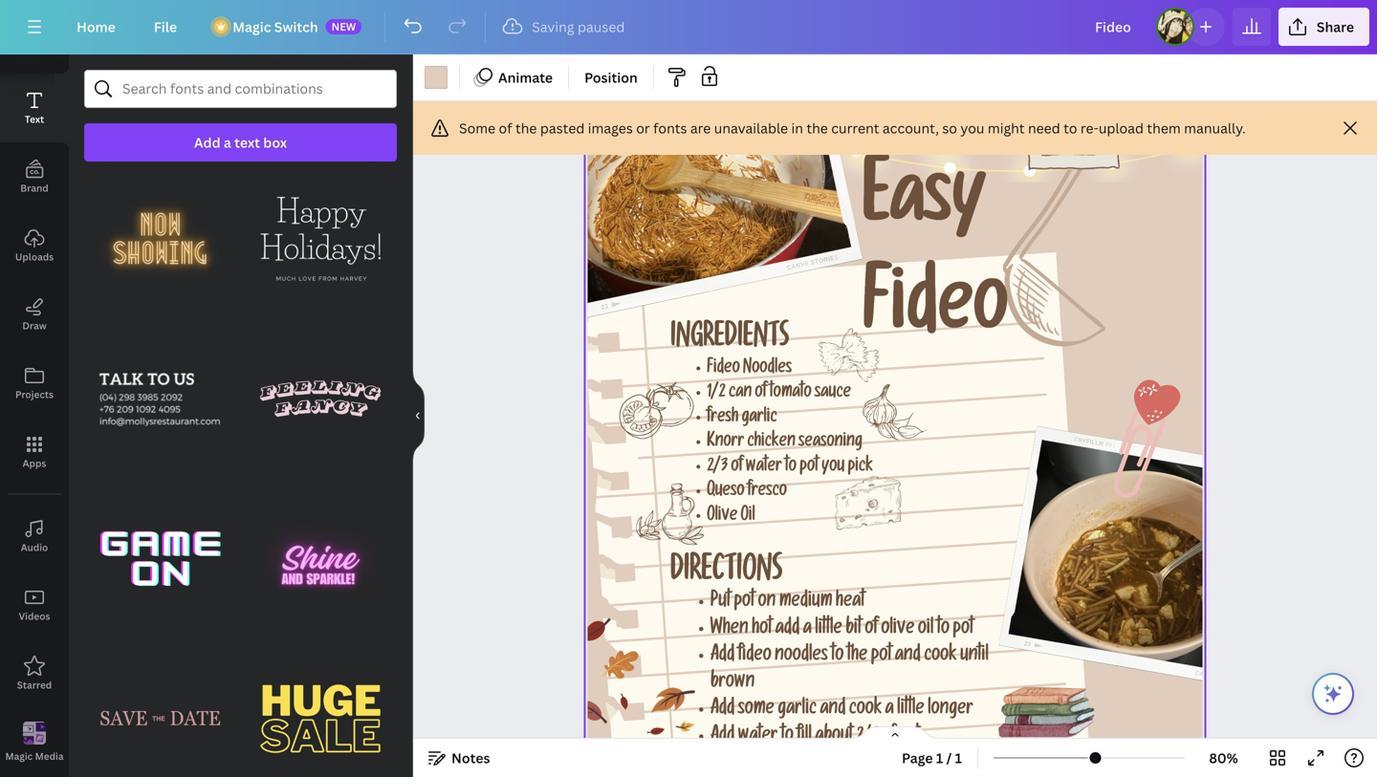 Task type: vqa. For each thing, say whether or not it's contained in the screenshot.
80% dropdown button
yes



Task type: locate. For each thing, give the bounding box(es) containing it.
them
[[1148, 119, 1181, 137]]

add a text box button
[[84, 123, 397, 162]]

little
[[815, 621, 843, 641], [898, 701, 925, 721]]

little left bit
[[815, 621, 843, 641]]

1 1 from the left
[[937, 750, 944, 768]]

pot down seasoning
[[800, 459, 819, 478]]

the
[[516, 119, 537, 137], [807, 119, 828, 137], [848, 647, 868, 667]]

hide image
[[412, 370, 425, 462]]

1 vertical spatial cook
[[849, 701, 882, 721]]

pot up 'page'
[[899, 728, 920, 748]]

0 horizontal spatial a
[[224, 133, 231, 152]]

0 horizontal spatial group
[[84, 151, 237, 315]]

1 horizontal spatial the
[[807, 119, 828, 137]]

to left re-
[[1064, 119, 1078, 137]]

to inside fideo noodles 1/2 can of tomato sauce fresh garlic knorr chicken seasoning 2/3 of water to pot you pick queso fresco olive oil
[[785, 459, 797, 478]]

projects button
[[0, 349, 69, 418]]

1 horizontal spatial 1
[[955, 750, 963, 768]]

some
[[738, 701, 775, 721]]

80% button
[[1193, 743, 1255, 774]]

garlic up fill
[[778, 701, 817, 721]]

file button
[[139, 8, 192, 46]]

elements button
[[0, 5, 69, 74]]

when
[[711, 621, 749, 641]]

magic inside magic media button
[[5, 750, 33, 763]]

to
[[1064, 119, 1078, 137], [785, 459, 797, 478], [937, 621, 950, 641], [832, 647, 844, 667], [781, 728, 794, 748]]

brown
[[711, 674, 755, 694]]

fideo for fideo noodles 1/2 can of tomato sauce fresh garlic knorr chicken seasoning 2/3 of water to pot you pick queso fresco olive oil
[[707, 361, 740, 379]]

or
[[636, 119, 650, 137]]

queso
[[707, 484, 745, 502]]

elements
[[13, 44, 56, 57]]

starred
[[17, 679, 52, 692]]

noodles
[[775, 647, 828, 667]]

you down seasoning
[[822, 459, 845, 478]]

you right so
[[961, 119, 985, 137]]

0 vertical spatial garlic
[[742, 410, 777, 428]]

1 horizontal spatial and
[[895, 647, 921, 667]]

0 horizontal spatial magic
[[5, 750, 33, 763]]

oil
[[741, 508, 756, 527]]

1 horizontal spatial 2/3
[[856, 728, 880, 748]]

the right in
[[807, 119, 828, 137]]

olive oil hand drawn image
[[637, 484, 705, 545]]

and up about
[[820, 701, 846, 721]]

box
[[263, 133, 287, 152]]

2/3
[[707, 459, 728, 478], [856, 728, 880, 748]]

0 vertical spatial little
[[815, 621, 843, 641]]

pot left on
[[734, 594, 755, 614]]

cook down oil
[[924, 647, 957, 667]]

pot
[[800, 459, 819, 478], [734, 594, 755, 614], [953, 621, 974, 641], [871, 647, 892, 667], [899, 728, 920, 748]]

put
[[711, 594, 731, 614]]

2 horizontal spatial the
[[848, 647, 868, 667]]

1 horizontal spatial garlic
[[778, 701, 817, 721]]

group
[[84, 151, 237, 315], [244, 151, 397, 315]]

cook
[[924, 647, 957, 667], [849, 701, 882, 721]]

of right some
[[499, 119, 512, 137]]

apps button
[[0, 418, 69, 487]]

1 vertical spatial 2/3
[[856, 728, 880, 748]]

you inside fideo noodles 1/2 can of tomato sauce fresh garlic knorr chicken seasoning 2/3 of water to pot you pick queso fresco olive oil
[[822, 459, 845, 478]]

images
[[588, 119, 633, 137]]

projects
[[15, 388, 54, 401]]

1 vertical spatial water
[[738, 728, 778, 748]]

tomato
[[770, 385, 812, 404]]

fideo inside fideo noodles 1/2 can of tomato sauce fresh garlic knorr chicken seasoning 2/3 of water to pot you pick queso fresco olive oil
[[707, 361, 740, 379]]

0 horizontal spatial little
[[815, 621, 843, 641]]

of
[[499, 119, 512, 137], [755, 385, 767, 404], [731, 459, 743, 478], [865, 621, 878, 641], [883, 728, 896, 748]]

2 horizontal spatial a
[[886, 701, 894, 721]]

magic inside main menu bar
[[233, 18, 271, 36]]

heat
[[836, 594, 865, 614]]

olive
[[707, 508, 738, 527]]

garlic up chicken
[[742, 410, 777, 428]]

pot inside fideo noodles 1/2 can of tomato sauce fresh garlic knorr chicken seasoning 2/3 of water to pot you pick queso fresco olive oil
[[800, 459, 819, 478]]

1 horizontal spatial you
[[961, 119, 985, 137]]

0 vertical spatial 2/3
[[707, 459, 728, 478]]

draw button
[[0, 280, 69, 349]]

2/3 down the knorr
[[707, 459, 728, 478]]

1 group from the left
[[84, 151, 237, 315]]

you
[[961, 119, 985, 137], [822, 459, 845, 478]]

magic for magic switch
[[233, 18, 271, 36]]

the down bit
[[848, 647, 868, 667]]

home
[[77, 18, 116, 36]]

pot down olive
[[871, 647, 892, 667]]

cook up show pages image
[[849, 701, 882, 721]]

0 horizontal spatial you
[[822, 459, 845, 478]]

main menu bar
[[0, 0, 1378, 55]]

magic left the switch
[[233, 18, 271, 36]]

0 horizontal spatial 2/3
[[707, 459, 728, 478]]

easy
[[863, 168, 986, 249]]

1 horizontal spatial little
[[898, 701, 925, 721]]

water down the some
[[738, 728, 778, 748]]

and
[[895, 647, 921, 667], [820, 701, 846, 721]]

share button
[[1279, 8, 1370, 46]]

add
[[776, 621, 800, 641]]

a left text
[[224, 133, 231, 152]]

0 horizontal spatial the
[[516, 119, 537, 137]]

little up show pages image
[[898, 701, 925, 721]]

0 vertical spatial fideo
[[863, 276, 1009, 357]]

1 left /
[[937, 750, 944, 768]]

re-
[[1081, 119, 1099, 137]]

and down olive
[[895, 647, 921, 667]]

olive
[[881, 621, 915, 641]]

water up fresco
[[746, 459, 782, 478]]

1 vertical spatial magic
[[5, 750, 33, 763]]

water
[[746, 459, 782, 478], [738, 728, 778, 748]]

1 horizontal spatial cook
[[924, 647, 957, 667]]

the left pasted at the top left of the page
[[516, 119, 537, 137]]

0 horizontal spatial and
[[820, 701, 846, 721]]

water inside put pot on medium heat when hot add a little bit of olive oil to pot add fideo noodles to the pot and cook until brown add some garlic and cook a little longer add water to fill about 2/3 of pot
[[738, 728, 778, 748]]

1 horizontal spatial group
[[244, 151, 397, 315]]

some
[[459, 119, 496, 137]]

1
[[937, 750, 944, 768], [955, 750, 963, 768]]

a inside button
[[224, 133, 231, 152]]

1 right /
[[955, 750, 963, 768]]

to right noodles at the bottom of the page
[[832, 647, 844, 667]]

1 horizontal spatial fideo
[[863, 276, 1009, 357]]

fonts
[[654, 119, 687, 137]]

2 vertical spatial a
[[886, 701, 894, 721]]

saving
[[532, 18, 575, 36]]

add inside button
[[194, 133, 221, 152]]

0 horizontal spatial 1
[[937, 750, 944, 768]]

videos
[[19, 610, 50, 623]]

fideo noodles 1/2 can of tomato sauce fresh garlic knorr chicken seasoning 2/3 of water to pot you pick queso fresco olive oil
[[707, 361, 873, 527]]

a up show pages image
[[886, 701, 894, 721]]

2/3 right about
[[856, 728, 880, 748]]

/
[[947, 750, 952, 768]]

magic left 'media'
[[5, 750, 33, 763]]

1 vertical spatial a
[[803, 621, 812, 641]]

of right about
[[883, 728, 896, 748]]

to down chicken
[[785, 459, 797, 478]]

notes button
[[421, 743, 498, 774]]

uploads
[[15, 251, 54, 264]]

some of the pasted images or fonts are unavailable in the current account, so you might need to re-upload them manually.
[[459, 119, 1246, 137]]

to right oil
[[937, 621, 950, 641]]

paused
[[578, 18, 625, 36]]

1 vertical spatial you
[[822, 459, 845, 478]]

1 horizontal spatial a
[[803, 621, 812, 641]]

1 vertical spatial and
[[820, 701, 846, 721]]

animate button
[[468, 62, 561, 93]]

home link
[[61, 8, 131, 46]]

0 horizontal spatial garlic
[[742, 410, 777, 428]]

0 vertical spatial cook
[[924, 647, 957, 667]]

1 horizontal spatial magic
[[233, 18, 271, 36]]

position
[[585, 68, 638, 87]]

pot up until
[[953, 621, 974, 641]]

0 vertical spatial magic
[[233, 18, 271, 36]]

0 horizontal spatial fideo
[[707, 361, 740, 379]]

0 vertical spatial water
[[746, 459, 782, 478]]

2/3 inside fideo noodles 1/2 can of tomato sauce fresh garlic knorr chicken seasoning 2/3 of water to pot you pick queso fresco olive oil
[[707, 459, 728, 478]]

magic
[[233, 18, 271, 36], [5, 750, 33, 763]]

a right add
[[803, 621, 812, 641]]

medium
[[779, 594, 833, 614]]

Search fonts and combinations search field
[[122, 71, 359, 107]]

1 vertical spatial little
[[898, 701, 925, 721]]

saving paused
[[532, 18, 625, 36]]

1 vertical spatial fideo
[[707, 361, 740, 379]]

need
[[1028, 119, 1061, 137]]

1 vertical spatial garlic
[[778, 701, 817, 721]]

audio button
[[0, 502, 69, 571]]

0 vertical spatial a
[[224, 133, 231, 152]]

magic media
[[5, 750, 64, 763]]

ingredients
[[671, 326, 789, 356]]



Task type: describe. For each thing, give the bounding box(es) containing it.
magic media button
[[0, 709, 69, 778]]

oil
[[918, 621, 934, 641]]

farfalle pasta illustration image
[[819, 329, 879, 382]]

animate
[[498, 68, 553, 87]]

#e4ccbc image
[[425, 66, 448, 89]]

0 horizontal spatial cook
[[849, 701, 882, 721]]

audio
[[21, 542, 48, 554]]

garlic inside fideo noodles 1/2 can of tomato sauce fresh garlic knorr chicken seasoning 2/3 of water to pot you pick queso fresco olive oil
[[742, 410, 777, 428]]

text button
[[0, 74, 69, 143]]

2 group from the left
[[244, 151, 397, 315]]

to left fill
[[781, 728, 794, 748]]

0 vertical spatial you
[[961, 119, 985, 137]]

hot
[[752, 621, 772, 641]]

1/2
[[707, 385, 726, 404]]

#e4ccbc image
[[425, 66, 448, 89]]

pick
[[848, 459, 873, 478]]

can
[[729, 385, 752, 404]]

fresco
[[748, 484, 787, 502]]

80%
[[1210, 750, 1239, 768]]

chicken
[[748, 435, 796, 453]]

brand
[[20, 182, 49, 195]]

until
[[961, 647, 989, 667]]

add a text box
[[194, 133, 287, 152]]

directions
[[671, 559, 783, 591]]

are
[[691, 119, 711, 137]]

put pot on medium heat when hot add a little bit of olive oil to pot add fideo noodles to the pot and cook until brown add some garlic and cook a little longer add water to fill about 2/3 of pot
[[711, 594, 989, 748]]

might
[[988, 119, 1025, 137]]

apps
[[23, 457, 46, 470]]

unavailable
[[714, 119, 788, 137]]

starred button
[[0, 640, 69, 709]]

the inside put pot on medium heat when hot add a little bit of olive oil to pot add fideo noodles to the pot and cook until brown add some garlic and cook a little longer add water to fill about 2/3 of pot
[[848, 647, 868, 667]]

magic for magic media
[[5, 750, 33, 763]]

text
[[25, 113, 44, 126]]

media
[[35, 750, 64, 763]]

sauce
[[815, 385, 852, 404]]

notes
[[452, 750, 490, 768]]

water inside fideo noodles 1/2 can of tomato sauce fresh garlic knorr chicken seasoning 2/3 of water to pot you pick queso fresco olive oil
[[746, 459, 782, 478]]

show pages image
[[850, 726, 941, 741]]

on
[[758, 594, 776, 614]]

longer
[[928, 701, 974, 721]]

fideo for fideo
[[863, 276, 1009, 357]]

Design title text field
[[1080, 8, 1149, 46]]

page 1 / 1
[[902, 750, 963, 768]]

uploads button
[[0, 211, 69, 280]]

canva assistant image
[[1322, 683, 1345, 706]]

switch
[[274, 18, 318, 36]]

file
[[154, 18, 177, 36]]

knorr
[[707, 435, 745, 453]]

draw
[[22, 320, 46, 332]]

videos button
[[0, 571, 69, 640]]

account,
[[883, 119, 939, 137]]

magic switch
[[233, 18, 318, 36]]

laddle icon image
[[933, 17, 1271, 373]]

pasted
[[540, 119, 585, 137]]

new
[[332, 19, 356, 33]]

seasoning
[[799, 435, 863, 453]]

of up queso
[[731, 459, 743, 478]]

about
[[815, 728, 853, 748]]

page
[[902, 750, 933, 768]]

position button
[[577, 62, 646, 93]]

manually.
[[1185, 119, 1246, 137]]

bit
[[846, 621, 862, 641]]

share
[[1317, 18, 1355, 36]]

fresh
[[707, 410, 739, 428]]

2/3 inside put pot on medium heat when hot add a little bit of olive oil to pot add fideo noodles to the pot and cook until brown add some garlic and cook a little longer add water to fill about 2/3 of pot
[[856, 728, 880, 748]]

2 1 from the left
[[955, 750, 963, 768]]

0 vertical spatial and
[[895, 647, 921, 667]]

upload
[[1099, 119, 1144, 137]]

brand button
[[0, 143, 69, 211]]

saving paused status
[[494, 15, 635, 38]]

of right bit
[[865, 621, 878, 641]]

of right can
[[755, 385, 767, 404]]

in
[[792, 119, 804, 137]]

noodles
[[743, 361, 792, 379]]

garlic inside put pot on medium heat when hot add a little bit of olive oil to pot add fideo noodles to the pot and cook until brown add some garlic and cook a little longer add water to fill about 2/3 of pot
[[778, 701, 817, 721]]

fideo
[[738, 647, 772, 667]]

text
[[235, 133, 260, 152]]

so
[[943, 119, 958, 137]]

current
[[832, 119, 880, 137]]



